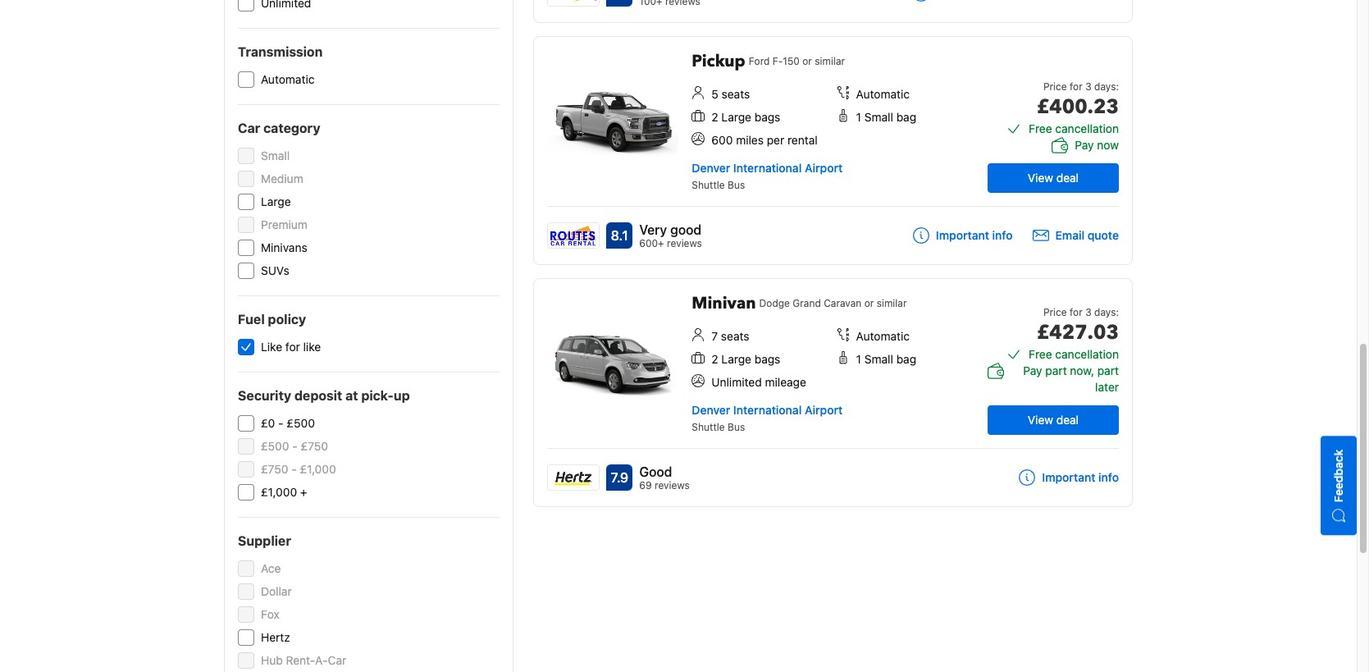 Task type: locate. For each thing, give the bounding box(es) containing it.
large down medium
[[261, 195, 291, 208]]

or inside pickup ford f-150 or similar
[[803, 55, 812, 67]]

0 vertical spatial international
[[734, 161, 802, 175]]

1 1 from the top
[[857, 110, 862, 124]]

1 price from the top
[[1044, 80, 1067, 93]]

2 vertical spatial small
[[865, 352, 894, 366]]

view for £427.03
[[1028, 413, 1054, 427]]

2 bag from the top
[[897, 352, 917, 366]]

0 vertical spatial airport
[[805, 161, 843, 175]]

£750 up £1,000 +
[[261, 462, 289, 476]]

2 price from the top
[[1044, 306, 1067, 318]]

1 vertical spatial large
[[261, 195, 291, 208]]

days: inside price for 3 days: £400.23
[[1095, 80, 1119, 93]]

cancellation for £400.23
[[1056, 121, 1119, 135]]

2 view from the top
[[1028, 413, 1054, 427]]

2 1 from the top
[[857, 352, 862, 366]]

unlimited
[[712, 375, 762, 389]]

view for £400.23
[[1028, 171, 1054, 185]]

automatic for £427.03
[[857, 329, 910, 343]]

denver down unlimited
[[692, 403, 731, 417]]

days:
[[1095, 80, 1119, 93], [1095, 306, 1119, 318]]

seats
[[722, 87, 750, 101], [721, 329, 750, 343]]

0 vertical spatial large
[[722, 110, 752, 124]]

1 horizontal spatial pay
[[1075, 138, 1095, 152]]

0 vertical spatial denver
[[692, 161, 731, 175]]

automatic for £400.23
[[857, 87, 910, 101]]

1 horizontal spatial £1,000
[[300, 462, 336, 476]]

cancellation up now,
[[1056, 347, 1119, 361]]

for up £400.23
[[1070, 80, 1083, 93]]

reviews right 69
[[655, 479, 690, 492]]

2 1 small bag from the top
[[857, 352, 917, 366]]

bags
[[755, 110, 781, 124], [755, 352, 781, 366]]

1 denver from the top
[[692, 161, 731, 175]]

- down £500 - £750
[[292, 462, 297, 476]]

1
[[857, 110, 862, 124], [857, 352, 862, 366]]

supplied by payless image
[[549, 0, 599, 6]]

1 vertical spatial price
[[1044, 306, 1067, 318]]

feedback button
[[1321, 437, 1357, 536]]

0 vertical spatial 3
[[1086, 80, 1092, 93]]

denver international airport button down 600 miles per rental
[[692, 161, 843, 175]]

600
[[712, 133, 733, 147]]

pickup
[[692, 50, 746, 72]]

similar right 150
[[815, 55, 845, 67]]

for up £427.03
[[1070, 306, 1083, 318]]

3 inside price for 3 days: £400.23
[[1086, 80, 1092, 93]]

0 vertical spatial £750
[[301, 439, 328, 453]]

0 horizontal spatial important
[[936, 228, 990, 242]]

1 free from the top
[[1029, 121, 1053, 135]]

or right caravan
[[865, 297, 874, 309]]

car right rent-
[[328, 653, 347, 667]]

2 2 from the top
[[712, 352, 719, 366]]

1 airport from the top
[[805, 161, 843, 175]]

transmission
[[238, 44, 323, 59]]

1 vertical spatial international
[[734, 403, 802, 417]]

1 vertical spatial denver
[[692, 403, 731, 417]]

1 view deal button from the top
[[988, 163, 1119, 193]]

per
[[767, 133, 785, 147]]

£1,000 left '+' on the left
[[261, 485, 297, 499]]

1 deal from the top
[[1057, 171, 1079, 185]]

-
[[278, 416, 284, 430], [292, 439, 298, 453], [292, 462, 297, 476]]

0 vertical spatial 1
[[857, 110, 862, 124]]

premium
[[261, 217, 308, 231]]

1 vertical spatial 2
[[712, 352, 719, 366]]

shuttle
[[692, 179, 725, 191], [692, 421, 725, 433]]

seats right 7
[[721, 329, 750, 343]]

good
[[671, 222, 702, 237]]

denver international airport button down unlimited mileage
[[692, 403, 843, 417]]

important info for the bottommost important info button
[[1043, 470, 1119, 484]]

1 vertical spatial car
[[328, 653, 347, 667]]

1 bag from the top
[[897, 110, 917, 124]]

3 product card group from the top
[[534, 278, 1133, 507]]

2 vertical spatial automatic
[[857, 329, 910, 343]]

0 vertical spatial free cancellation
[[1029, 121, 1119, 135]]

airport down rental
[[805, 161, 843, 175]]

2
[[712, 110, 719, 124], [712, 352, 719, 366]]

shuttle down 600 at the right of page
[[692, 179, 725, 191]]

a-
[[315, 653, 328, 667]]

bags up 600 miles per rental
[[755, 110, 781, 124]]

0 horizontal spatial info
[[993, 228, 1013, 242]]

similar
[[815, 55, 845, 67], [877, 297, 907, 309]]

0 vertical spatial important info button
[[913, 227, 1013, 244]]

deal for £427.03
[[1057, 413, 1079, 427]]

denver international airport shuttle bus
[[692, 161, 843, 191], [692, 403, 843, 433]]

0 vertical spatial cancellation
[[1056, 121, 1119, 135]]

3 inside price for 3 days: £427.03
[[1086, 306, 1092, 318]]

0 vertical spatial free
[[1029, 121, 1053, 135]]

1 vertical spatial 3
[[1086, 306, 1092, 318]]

0 vertical spatial bag
[[897, 110, 917, 124]]

1 vertical spatial deal
[[1057, 413, 1079, 427]]

0 horizontal spatial or
[[803, 55, 812, 67]]

1 horizontal spatial car
[[328, 653, 347, 667]]

airport for £427.03
[[805, 403, 843, 417]]

or inside minivan dodge grand caravan or similar
[[865, 297, 874, 309]]

cancellation up pay now
[[1056, 121, 1119, 135]]

1 small bag for £427.03
[[857, 352, 917, 366]]

0 vertical spatial car
[[238, 121, 260, 135]]

0 horizontal spatial similar
[[815, 55, 845, 67]]

2 airport from the top
[[805, 403, 843, 417]]

0 vertical spatial product card group
[[534, 0, 1133, 23]]

supplier
[[238, 533, 291, 548]]

2 vertical spatial product card group
[[534, 278, 1133, 507]]

1 vertical spatial denver international airport shuttle bus
[[692, 403, 843, 433]]

0 vertical spatial £1,000
[[300, 462, 336, 476]]

1 vertical spatial view deal
[[1028, 413, 1079, 427]]

important info button
[[913, 227, 1013, 244], [1020, 469, 1119, 486]]

1 bags from the top
[[755, 110, 781, 124]]

2 deal from the top
[[1057, 413, 1079, 427]]

for left like
[[285, 340, 300, 354]]

price up £427.03
[[1044, 306, 1067, 318]]

pay inside pay part now, part later
[[1024, 364, 1043, 378]]

view deal down pay now
[[1028, 171, 1079, 185]]

0 vertical spatial seats
[[722, 87, 750, 101]]

small for £427.03
[[865, 352, 894, 366]]

pay now
[[1075, 138, 1119, 152]]

bus down unlimited
[[728, 421, 745, 433]]

car
[[238, 121, 260, 135], [328, 653, 347, 667]]

1 vertical spatial cancellation
[[1056, 347, 1119, 361]]

1 vertical spatial days:
[[1095, 306, 1119, 318]]

deal
[[1057, 171, 1079, 185], [1057, 413, 1079, 427]]

2 view deal button from the top
[[988, 405, 1119, 435]]

ace
[[261, 561, 281, 575]]

price
[[1044, 80, 1067, 93], [1044, 306, 1067, 318]]

view
[[1028, 171, 1054, 185], [1028, 413, 1054, 427]]

at
[[346, 388, 358, 403]]

price inside price for 3 days: £427.03
[[1044, 306, 1067, 318]]

free
[[1029, 121, 1053, 135], [1029, 347, 1053, 361]]

large up unlimited
[[722, 352, 752, 366]]

email
[[1056, 228, 1085, 242]]

£500 down £0 at the bottom left of the page
[[261, 439, 289, 453]]

0 vertical spatial important
[[936, 228, 990, 242]]

bags up unlimited mileage
[[755, 352, 781, 366]]

dodge
[[760, 297, 790, 309]]

1 product card group from the top
[[534, 0, 1133, 23]]

0 vertical spatial automatic
[[261, 72, 315, 86]]

2 down 7
[[712, 352, 719, 366]]

large down 5 seats
[[722, 110, 752, 124]]

free cancellation down £400.23
[[1029, 121, 1119, 135]]

for inside price for 3 days: £400.23
[[1070, 80, 1083, 93]]

car left category
[[238, 121, 260, 135]]

1 3 from the top
[[1086, 80, 1092, 93]]

minivans
[[261, 240, 307, 254]]

reviews right 600+
[[667, 237, 702, 249]]

2 2 large bags from the top
[[712, 352, 781, 366]]

or for £427.03
[[865, 297, 874, 309]]

for for £427.03
[[1070, 306, 1083, 318]]

2 view deal from the top
[[1028, 413, 1079, 427]]

0 vertical spatial similar
[[815, 55, 845, 67]]

bus
[[728, 179, 745, 191], [728, 421, 745, 433]]

part left now,
[[1046, 364, 1067, 378]]

1 denver international airport button from the top
[[692, 161, 843, 175]]

2 large bags
[[712, 110, 781, 124], [712, 352, 781, 366]]

view down pay part now, part later
[[1028, 413, 1054, 427]]

1 vertical spatial bag
[[897, 352, 917, 366]]

now,
[[1071, 364, 1095, 378]]

important
[[936, 228, 990, 242], [1043, 470, 1096, 484]]

bus down miles
[[728, 179, 745, 191]]

0 vertical spatial view deal
[[1028, 171, 1079, 185]]

0 vertical spatial deal
[[1057, 171, 1079, 185]]

price up £400.23
[[1044, 80, 1067, 93]]

- up £750 - £1,000
[[292, 439, 298, 453]]

bag for £427.03
[[897, 352, 917, 366]]

1 shuttle from the top
[[692, 179, 725, 191]]

view deal
[[1028, 171, 1079, 185], [1028, 413, 1079, 427]]

denver international airport shuttle bus down 600 miles per rental
[[692, 161, 843, 191]]

or for £400.23
[[803, 55, 812, 67]]

£500
[[287, 416, 315, 430], [261, 439, 289, 453]]

3
[[1086, 80, 1092, 93], [1086, 306, 1092, 318]]

1 cancellation from the top
[[1056, 121, 1119, 135]]

customer rating 7.9 good element
[[640, 462, 690, 482]]

1 vertical spatial reviews
[[655, 479, 690, 492]]

similar inside pickup ford f-150 or similar
[[815, 55, 845, 67]]

airport for £400.23
[[805, 161, 843, 175]]

2 large bags up miles
[[712, 110, 781, 124]]

seats right '5'
[[722, 87, 750, 101]]

1 free cancellation from the top
[[1029, 121, 1119, 135]]

free cancellation
[[1029, 121, 1119, 135], [1029, 347, 1119, 361]]

0 vertical spatial pay
[[1075, 138, 1095, 152]]

2 vertical spatial -
[[292, 462, 297, 476]]

1 for £427.03
[[857, 352, 862, 366]]

very
[[640, 222, 667, 237]]

1 horizontal spatial or
[[865, 297, 874, 309]]

supplied by hertz image
[[549, 465, 599, 490]]

1 vertical spatial bus
[[728, 421, 745, 433]]

£427.03
[[1037, 319, 1119, 346]]

0 vertical spatial shuttle
[[692, 179, 725, 191]]

1 vertical spatial bags
[[755, 352, 781, 366]]

2 denver international airport shuttle bus from the top
[[692, 403, 843, 433]]

1 horizontal spatial part
[[1098, 364, 1119, 378]]

1 horizontal spatial info
[[1099, 470, 1119, 484]]

0 vertical spatial 2 large bags
[[712, 110, 781, 124]]

2 bags from the top
[[755, 352, 781, 366]]

1 vertical spatial for
[[1070, 306, 1083, 318]]

denver international airport button
[[692, 161, 843, 175], [692, 403, 843, 417]]

free cancellation up now,
[[1029, 347, 1119, 361]]

0 vertical spatial 2
[[712, 110, 719, 124]]

large for £427.03
[[722, 352, 752, 366]]

fuel
[[238, 312, 265, 327]]

airport down the mileage
[[805, 403, 843, 417]]

denver down 600 at the right of page
[[692, 161, 731, 175]]

similar inside minivan dodge grand caravan or similar
[[877, 297, 907, 309]]

info for leftmost important info button
[[993, 228, 1013, 242]]

like
[[303, 340, 321, 354]]

6.7 element
[[607, 0, 633, 7]]

2 vertical spatial large
[[722, 352, 752, 366]]

like
[[261, 340, 282, 354]]

1 horizontal spatial important info button
[[1020, 469, 1119, 486]]

0 vertical spatial £500
[[287, 416, 315, 430]]

bag
[[897, 110, 917, 124], [897, 352, 917, 366]]

similar for £427.03
[[877, 297, 907, 309]]

info
[[993, 228, 1013, 242], [1099, 470, 1119, 484]]

1 vertical spatial free cancellation
[[1029, 347, 1119, 361]]

0 vertical spatial bags
[[755, 110, 781, 124]]

1 vertical spatial 1 small bag
[[857, 352, 917, 366]]

2 days: from the top
[[1095, 306, 1119, 318]]

international
[[734, 161, 802, 175], [734, 403, 802, 417]]

free up pay part now, part later
[[1029, 347, 1053, 361]]

0 vertical spatial days:
[[1095, 80, 1119, 93]]

deal down pay part now, part later
[[1057, 413, 1079, 427]]

1 view from the top
[[1028, 171, 1054, 185]]

automatic
[[261, 72, 315, 86], [857, 87, 910, 101], [857, 329, 910, 343]]

1 vertical spatial or
[[865, 297, 874, 309]]

1 small bag
[[857, 110, 917, 124], [857, 352, 917, 366]]

1 vertical spatial automatic
[[857, 87, 910, 101]]

1 vertical spatial free
[[1029, 347, 1053, 361]]

2 free cancellation from the top
[[1029, 347, 1119, 361]]

international down 600 miles per rental
[[734, 161, 802, 175]]

1 vertical spatial shuttle
[[692, 421, 725, 433]]

pay left now,
[[1024, 364, 1043, 378]]

1 days: from the top
[[1095, 80, 1119, 93]]

for inside price for 3 days: £427.03
[[1070, 306, 1083, 318]]

0 vertical spatial -
[[278, 416, 284, 430]]

days: up £427.03
[[1095, 306, 1119, 318]]

1 vertical spatial info
[[1099, 470, 1119, 484]]

view deal button for £400.23
[[988, 163, 1119, 193]]

international down unlimited mileage
[[734, 403, 802, 417]]

view up email quote button
[[1028, 171, 1054, 185]]

2 denver from the top
[[692, 403, 731, 417]]

customer rating 8.1 very good element
[[640, 220, 702, 240]]

free down £400.23
[[1029, 121, 1053, 135]]

2 3 from the top
[[1086, 306, 1092, 318]]

free cancellation for £427.03
[[1029, 347, 1119, 361]]

or right 150
[[803, 55, 812, 67]]

0 horizontal spatial pay
[[1024, 364, 1043, 378]]

2 cancellation from the top
[[1056, 347, 1119, 361]]

denver international airport shuttle bus down unlimited mileage
[[692, 403, 843, 433]]

car category
[[238, 121, 321, 135]]

0 horizontal spatial £1,000
[[261, 485, 297, 499]]

1 international from the top
[[734, 161, 802, 175]]

1 vertical spatial denver international airport button
[[692, 403, 843, 417]]

ford
[[749, 55, 770, 67]]

0 vertical spatial small
[[865, 110, 894, 124]]

deal down pay now
[[1057, 171, 1079, 185]]

part up later
[[1098, 364, 1119, 378]]

2 denver international airport button from the top
[[692, 403, 843, 417]]

£500 up £500 - £750
[[287, 416, 315, 430]]

3 up £400.23
[[1086, 80, 1092, 93]]

days: up £400.23
[[1095, 80, 1119, 93]]

1 vertical spatial £750
[[261, 462, 289, 476]]

2 product card group from the top
[[534, 36, 1133, 265]]

2 international from the top
[[734, 403, 802, 417]]

3 up £427.03
[[1086, 306, 1092, 318]]

0 vertical spatial price
[[1044, 80, 1067, 93]]

similar right caravan
[[877, 297, 907, 309]]

0 vertical spatial denver international airport shuttle bus
[[692, 161, 843, 191]]

150
[[783, 55, 800, 67]]

1 view deal from the top
[[1028, 171, 1079, 185]]

1 denver international airport shuttle bus from the top
[[692, 161, 843, 191]]

1 small bag for £400.23
[[857, 110, 917, 124]]

0 vertical spatial bus
[[728, 179, 745, 191]]

1 for £400.23
[[857, 110, 862, 124]]

hub
[[261, 653, 283, 667]]

£0
[[261, 416, 275, 430]]

1 1 small bag from the top
[[857, 110, 917, 124]]

£1,000 up '+' on the left
[[300, 462, 336, 476]]

view deal button down pay now
[[988, 163, 1119, 193]]

email quote
[[1056, 228, 1119, 242]]

1 vertical spatial 1
[[857, 352, 862, 366]]

£750 up £750 - £1,000
[[301, 439, 328, 453]]

1 vertical spatial similar
[[877, 297, 907, 309]]

1 bus from the top
[[728, 179, 745, 191]]

- for £500
[[292, 439, 298, 453]]

0 vertical spatial view deal button
[[988, 163, 1119, 193]]

2 bus from the top
[[728, 421, 745, 433]]

0 vertical spatial view
[[1028, 171, 1054, 185]]

or
[[803, 55, 812, 67], [865, 297, 874, 309]]

£0 - £500
[[261, 416, 315, 430]]

supplied by routes image
[[549, 223, 599, 248]]

bags for £400.23
[[755, 110, 781, 124]]

1 horizontal spatial similar
[[877, 297, 907, 309]]

1 vertical spatial pay
[[1024, 364, 1043, 378]]

1 vertical spatial airport
[[805, 403, 843, 417]]

2 down '5'
[[712, 110, 719, 124]]

days: inside price for 3 days: £427.03
[[1095, 306, 1119, 318]]

cancellation
[[1056, 121, 1119, 135], [1056, 347, 1119, 361]]

product card group
[[534, 0, 1133, 23], [534, 36, 1133, 265], [534, 278, 1133, 507]]

2 large bags up unlimited
[[712, 352, 781, 366]]

0 vertical spatial denver international airport button
[[692, 161, 843, 175]]

pay left now
[[1075, 138, 1095, 152]]

price inside price for 3 days: £400.23
[[1044, 80, 1067, 93]]

price for £427.03
[[1044, 306, 1067, 318]]

1 horizontal spatial important info
[[1043, 470, 1119, 484]]

days: for £400.23
[[1095, 80, 1119, 93]]

8.1 element
[[607, 222, 633, 249]]

2 free from the top
[[1029, 347, 1053, 361]]

0 horizontal spatial part
[[1046, 364, 1067, 378]]

important info
[[936, 228, 1013, 242], [1043, 470, 1119, 484]]

1 vertical spatial £1,000
[[261, 485, 297, 499]]

pay part now, part later
[[1024, 364, 1119, 394]]

0 vertical spatial 1 small bag
[[857, 110, 917, 124]]

2 shuttle from the top
[[692, 421, 725, 433]]

1 horizontal spatial £750
[[301, 439, 328, 453]]

£750
[[301, 439, 328, 453], [261, 462, 289, 476]]

view deal down pay part now, part later
[[1028, 413, 1079, 427]]

part
[[1046, 364, 1067, 378], [1098, 364, 1119, 378]]

1 vertical spatial view
[[1028, 413, 1054, 427]]

view deal button down pay part now, part later
[[988, 405, 1119, 435]]

pay
[[1075, 138, 1095, 152], [1024, 364, 1043, 378]]

0 vertical spatial info
[[993, 228, 1013, 242]]

denver international airport shuttle bus for £427.03
[[692, 403, 843, 433]]

1 vertical spatial view deal button
[[988, 405, 1119, 435]]

denver for £400.23
[[692, 161, 731, 175]]

- right £0 at the bottom left of the page
[[278, 416, 284, 430]]

1 2 large bags from the top
[[712, 110, 781, 124]]

shuttle down unlimited
[[692, 421, 725, 433]]

1 2 from the top
[[712, 110, 719, 124]]

good 69 reviews
[[640, 465, 690, 492]]

minivan
[[692, 292, 756, 314]]

for
[[1070, 80, 1083, 93], [1070, 306, 1083, 318], [285, 340, 300, 354]]



Task type: vqa. For each thing, say whether or not it's contained in the screenshot.
'Card' inside at pick-up, the main driver will leave a refundable security deposit of between $200.00 and $500.00 on their credit card .
no



Task type: describe. For each thing, give the bounding box(es) containing it.
5
[[712, 87, 719, 101]]

medium
[[261, 172, 303, 185]]

now
[[1098, 138, 1119, 152]]

1 vertical spatial important info button
[[1020, 469, 1119, 486]]

pick-
[[361, 388, 394, 403]]

3 for £400.23
[[1086, 80, 1092, 93]]

1 horizontal spatial important
[[1043, 470, 1096, 484]]

unlimited mileage
[[712, 375, 807, 389]]

reviews inside the very good 600+ reviews
[[667, 237, 702, 249]]

£500 - £750
[[261, 439, 328, 453]]

view deal for £427.03
[[1028, 413, 1079, 427]]

feedback
[[1332, 450, 1346, 503]]

denver for £427.03
[[692, 403, 731, 417]]

pay for £400.23
[[1075, 138, 1095, 152]]

2 large bags for £427.03
[[712, 352, 781, 366]]

0 horizontal spatial car
[[238, 121, 260, 135]]

8.1
[[611, 228, 629, 243]]

2 vertical spatial for
[[285, 340, 300, 354]]

policy
[[268, 312, 306, 327]]

600+
[[640, 237, 664, 249]]

cancellation for £427.03
[[1056, 347, 1119, 361]]

denver international airport button for £427.03
[[692, 403, 843, 417]]

shuttle for £400.23
[[692, 179, 725, 191]]

- for £0
[[278, 416, 284, 430]]

free for £427.03
[[1029, 347, 1053, 361]]

quote
[[1088, 228, 1119, 242]]

up
[[394, 388, 410, 403]]

for for £400.23
[[1070, 80, 1083, 93]]

2 part from the left
[[1098, 364, 1119, 378]]

view deal button for £427.03
[[988, 405, 1119, 435]]

product card group containing £427.03
[[534, 278, 1133, 507]]

small for £400.23
[[865, 110, 894, 124]]

f-
[[773, 55, 783, 67]]

security
[[238, 388, 291, 403]]

1 vertical spatial small
[[261, 149, 290, 163]]

caravan
[[824, 297, 862, 309]]

2 for £427.03
[[712, 352, 719, 366]]

bus for £427.03
[[728, 421, 745, 433]]

very good 600+ reviews
[[640, 222, 702, 249]]

category
[[264, 121, 321, 135]]

2 for £400.23
[[712, 110, 719, 124]]

later
[[1096, 380, 1119, 394]]

+
[[300, 485, 307, 499]]

0 horizontal spatial important info button
[[913, 227, 1013, 244]]

minivan dodge grand caravan or similar
[[692, 292, 907, 314]]

1 part from the left
[[1046, 364, 1067, 378]]

hub rent-a-car
[[261, 653, 347, 667]]

price for £400.23
[[1044, 80, 1067, 93]]

miles
[[736, 133, 764, 147]]

price for 3 days: £427.03
[[1037, 306, 1119, 346]]

rental
[[788, 133, 818, 147]]

bag for £400.23
[[897, 110, 917, 124]]

denver international airport button for £400.23
[[692, 161, 843, 175]]

600 miles per rental
[[712, 133, 818, 147]]

bus for £400.23
[[728, 179, 745, 191]]

3 for £427.03
[[1086, 306, 1092, 318]]

mileage
[[765, 375, 807, 389]]

denver international airport shuttle bus for £400.23
[[692, 161, 843, 191]]

fox
[[261, 607, 280, 621]]

hertz
[[261, 630, 290, 644]]

similar for £400.23
[[815, 55, 845, 67]]

security deposit at pick-up
[[238, 388, 410, 403]]

£400.23
[[1037, 94, 1119, 121]]

rent-
[[286, 653, 315, 667]]

pickup ford f-150 or similar
[[692, 50, 845, 72]]

days: for £427.03
[[1095, 306, 1119, 318]]

free for £400.23
[[1029, 121, 1053, 135]]

deal for £400.23
[[1057, 171, 1079, 185]]

pay for £427.03
[[1024, 364, 1043, 378]]

email quote button
[[1033, 227, 1119, 244]]

bags for £427.03
[[755, 352, 781, 366]]

7.9
[[611, 470, 629, 485]]

69
[[640, 479, 652, 492]]

suvs
[[261, 263, 290, 277]]

7
[[712, 329, 718, 343]]

free cancellation for £400.23
[[1029, 121, 1119, 135]]

1 vertical spatial £500
[[261, 439, 289, 453]]

like for like
[[261, 340, 321, 354]]

- for £750
[[292, 462, 297, 476]]

view deal for £400.23
[[1028, 171, 1079, 185]]

important info for leftmost important info button
[[936, 228, 1013, 242]]

shuttle for £427.03
[[692, 421, 725, 433]]

good
[[640, 465, 672, 479]]

reviews inside good 69 reviews
[[655, 479, 690, 492]]

£1,000 +
[[261, 485, 307, 499]]

large for £400.23
[[722, 110, 752, 124]]

7.9 element
[[607, 465, 633, 491]]

international for £427.03
[[734, 403, 802, 417]]

dollar
[[261, 584, 292, 598]]

international for £400.23
[[734, 161, 802, 175]]

seats for £427.03
[[721, 329, 750, 343]]

product card group containing £400.23
[[534, 36, 1133, 265]]

5 seats
[[712, 87, 750, 101]]

price for 3 days: £400.23
[[1037, 80, 1119, 121]]

seats for £400.23
[[722, 87, 750, 101]]

2 large bags for £400.23
[[712, 110, 781, 124]]

0 horizontal spatial £750
[[261, 462, 289, 476]]

£750 - £1,000
[[261, 462, 336, 476]]

info for the bottommost important info button
[[1099, 470, 1119, 484]]

deposit
[[295, 388, 342, 403]]

grand
[[793, 297, 821, 309]]

7 seats
[[712, 329, 750, 343]]

fuel policy
[[238, 312, 306, 327]]



